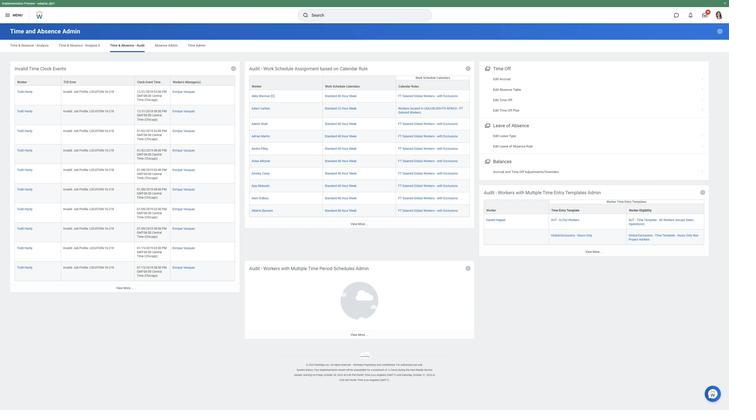Task type: locate. For each thing, give the bounding box(es) containing it.
worker inside column header
[[487, 209, 497, 212]]

worker button inside column header
[[485, 200, 550, 214]]

profile: for 12/31/2018 08:00 pm gmt-06:00 central time (chicago)
[[79, 110, 89, 113]]

salaried for adesh shah
[[403, 122, 414, 126]]

central inside "01/08/2019 03:00 pm gmt-06:00 central time (chicago)"
[[152, 172, 162, 176]]

2 vertical spatial leave
[[500, 145, 509, 148]]

3 (chicago) from the top
[[145, 137, 158, 141]]

use
[[414, 364, 418, 367]]

2 vertical spatial and
[[377, 364, 381, 367]]

list
[[480, 74, 710, 116], [480, 131, 710, 152]]

7 todd hardy from the top
[[17, 207, 33, 211]]

4 invalid: job profile: location-16-218 element from the top
[[63, 148, 114, 152]]

1 vertical spatial all
[[331, 364, 334, 367]]

worker eligibility
[[630, 209, 652, 212]]

0 vertical spatial template
[[567, 209, 580, 212]]

4 08:00 from the top
[[154, 227, 162, 231]]

chevron right image for type
[[700, 132, 707, 137]]

1 horizontal spatial multiple
[[526, 190, 542, 195]]

edit down the "edit leave type"
[[494, 145, 499, 148]]

chevron right image inside edit accrual link
[[700, 75, 707, 81]]

gmt- inside '01/09/2019 08:00 pm gmt-06:00 central time (chicago)'
[[137, 231, 144, 235]]

gmt- inside "01/08/2019 03:00 pm gmt-06:00 central time (chicago)"
[[137, 172, 144, 176]]

hours inside 'global-exclusions - time template - hours only non project workers'
[[678, 234, 686, 237]]

standard 40 hour week for adrian martin
[[325, 135, 357, 138]]

1 vertical spatial 01/02/2019
[[137, 149, 153, 152]]

time inside 12/31/2018 03:00 pm gmt-06:00 central time (chicago)
[[137, 98, 144, 102]]

time & absence - audit
[[110, 44, 145, 47]]

1 vertical spatial calendar
[[399, 85, 411, 88]]

1 vertical spatial rule
[[527, 145, 533, 148]]

08:00 down 12/31/2018 03:00 pm gmt-06:00 central time (chicago)
[[154, 110, 162, 113]]

adrian
[[252, 135, 261, 138]]

worker
[[17, 81, 27, 84], [252, 85, 262, 88], [607, 200, 617, 204], [487, 209, 497, 212], [630, 209, 639, 212]]

0 vertical spatial templates
[[566, 190, 587, 195]]

01/09/2019 inside '01/09/2019 08:00 pm gmt-06:00 central time (chicago)'
[[137, 227, 153, 231]]

1 aut from the left
[[552, 218, 557, 222]]

invalid: job profile: location-16-218 for 12/31/2018 08:00 pm gmt-06:00 central time (chicago)
[[63, 110, 114, 113]]

invalid: job profile: location-16-218 element for 01/02/2019 08:00 pm gmt-06:00 central time (chicago)
[[63, 148, 114, 152]]

3 218 from the top
[[109, 129, 114, 133]]

1 invalid: job profile: location-16-218 from the top
[[63, 90, 114, 94]]

harald happel link
[[487, 217, 506, 222]]

1 vertical spatial (gmt-
[[381, 379, 387, 382]]

entry up 'aut - in/out workers' link
[[560, 209, 567, 212]]

worker's
[[173, 81, 185, 84]]

0 horizontal spatial and
[[26, 28, 36, 35]]

10 todd hardy link from the top
[[17, 265, 33, 270]]

notifications large image
[[689, 13, 694, 18]]

at up am
[[344, 374, 346, 377]]

1 vertical spatial on
[[313, 374, 316, 377]]

(chicago) inside '01/02/2019 08:00 pm gmt-06:00 central time (chicago)'
[[145, 157, 158, 160]]

edit up edit time off plan
[[494, 98, 499, 102]]

gmt- down "01/08/2019 08:00 pm gmt-06:00 central time (chicago)"
[[137, 212, 144, 215]]

global for abby brennan [c]
[[415, 94, 423, 98]]

view inside audit - workers with multiple time entry templates admin element
[[586, 250, 593, 254]]

enrique vasquez link for 01/02/2019 08:00 pm gmt-06:00 central time (chicago)
[[173, 148, 195, 152]]

gmt- inside the 12/31/2018 08:00 pm gmt-06:00 central time (chicago)
[[137, 114, 144, 117]]

for
[[397, 364, 400, 367]]

1 vertical spatial 12/31/2018
[[137, 110, 153, 113]]

worker up the harald
[[487, 209, 497, 212]]

ft salaried global workers - with exclusions link for adrian martin
[[399, 134, 458, 138]]

chevron right image
[[700, 75, 707, 81], [700, 96, 707, 101], [700, 132, 707, 137], [700, 143, 707, 148]]

08:00 for 01/09/2019
[[154, 227, 162, 231]]

confidential.
[[382, 364, 396, 367]]

tab list
[[5, 40, 725, 52]]

view more ... link
[[245, 220, 475, 228], [480, 248, 710, 256], [10, 284, 240, 292], [245, 331, 475, 339]]

leave left type
[[500, 134, 509, 138]]

pm inside 01/15/2019 08:00 pm gmt-06:00 central time (chicago)
[[162, 266, 167, 270]]

only
[[587, 234, 593, 237], [687, 234, 693, 237]]

... inside audit - work schedule assignment based on calendar rule element
[[366, 223, 369, 226]]

list containing edit accrual
[[480, 74, 710, 116]]

time inside the 12/31/2018 08:00 pm gmt-06:00 central time (chicago)
[[137, 118, 144, 121]]

chevron right image
[[700, 86, 707, 91], [700, 107, 707, 112], [700, 168, 707, 173]]

template down aut - time template - all workers (except sales- operations)
[[663, 234, 676, 237]]

enrique vasquez for 12/31/2018 03:00 pm gmt-06:00 central time (chicago)
[[173, 90, 195, 94]]

6 week from the top
[[350, 160, 357, 163]]

0 horizontal spatial calendars
[[346, 85, 360, 88]]

schedule up 'calendar rules' popup button
[[424, 76, 436, 80]]

0 horizontal spatial on
[[313, 374, 316, 377]]

1 vertical spatial of
[[510, 145, 513, 148]]

08:00 inside the 12/31/2018 08:00 pm gmt-06:00 central time (chicago)
[[154, 110, 162, 113]]

todd hardy
[[17, 90, 33, 94], [17, 110, 33, 113], [17, 129, 33, 133], [17, 149, 33, 152], [17, 168, 33, 172], [17, 188, 33, 191], [17, 207, 33, 211], [17, 227, 33, 231], [17, 247, 33, 250], [17, 266, 33, 270]]

(chicago) up "01/08/2019 03:00 pm gmt-06:00 central time (chicago)" on the left top of page
[[145, 157, 158, 160]]

location- for 01/02/2019 08:00 pm gmt-06:00 central time (chicago)
[[90, 149, 105, 152]]

6 profile: from the top
[[79, 188, 89, 191]]

03:00 for 01/02/2019
[[154, 129, 162, 133]]

central down "01/08/2019 03:00 pm gmt-06:00 central time (chicago)" on the left top of page
[[152, 192, 162, 195]]

with for adesh shah
[[437, 122, 443, 126]]

aut - in/out workers
[[552, 218, 580, 222]]

1 vertical spatial multiple
[[291, 266, 307, 271]]

10 week from the top
[[350, 209, 357, 213]]

0 horizontal spatial implementation
[[2, 2, 23, 5]]

gmt- down 01/02/2019 03:00 pm gmt-06:00 central time (chicago)
[[137, 153, 144, 156]]

1 global from the top
[[415, 94, 423, 98]]

time inside 01/09/2019 03:00 pm gmt-06:00 central time (chicago)
[[137, 216, 144, 219]]

1 horizontal spatial implementation
[[320, 369, 338, 372]]

cell inside audit - workers with multiple time entry templates admin element
[[484, 230, 550, 245]]

4 standard from the top
[[325, 135, 337, 138]]

8 enrique vasquez from the top
[[173, 227, 195, 231]]

08:00 down 01/15/2019 03:00 pm gmt-06:00 central time (chicago)
[[154, 266, 162, 270]]

03:00
[[154, 90, 162, 94], [154, 129, 162, 133], [154, 168, 162, 172], [154, 207, 162, 211], [154, 247, 162, 250]]

0 vertical spatial all
[[660, 218, 663, 222]]

1 vertical spatial work schedule calendars
[[325, 85, 360, 88]]

gmt- up 01/15/2019 03:00 pm gmt-06:00 central time (chicago)
[[137, 231, 144, 235]]

central inside "01/08/2019 08:00 pm gmt-06:00 central time (chicago)"
[[152, 192, 162, 195]]

templates up time entry template popup button
[[566, 190, 587, 195]]

chevron right image inside edit leave of absence rule link
[[700, 143, 707, 148]]

01/08/2019 down '01/02/2019 08:00 pm gmt-06:00 central time (chicago)'
[[137, 168, 153, 172]]

pm down "01/08/2019 03:00 pm gmt-06:00 central time (chicago)" on the left top of page
[[162, 188, 167, 191]]

invalid: for 01/08/2019 08:00 pm gmt-06:00 central time (chicago)
[[63, 188, 73, 191]]

1 vertical spatial template
[[645, 218, 658, 222]]

0 vertical spatial 6:00
[[347, 374, 352, 377]]

central inside 01/15/2019 08:00 pm gmt-06:00 central time (chicago)
[[152, 270, 162, 274]]

1 horizontal spatial (gmt-
[[388, 374, 394, 377]]

06:00 down 12/31/2018 03:00 pm gmt-06:00 central time (chicago)
[[144, 114, 152, 117]]

2 chevron right image from the top
[[700, 107, 707, 112]]

0 horizontal spatial work
[[264, 66, 274, 71]]

time inside popup button
[[552, 209, 559, 212]]

2 standard 40 hour week link from the top
[[325, 121, 357, 126]]

06:00 inside '01/02/2019 08:00 pm gmt-06:00 central time (chicago)'
[[144, 153, 152, 156]]

08:00 inside '01/09/2019 08:00 pm gmt-06:00 central time (chicago)'
[[154, 227, 162, 231]]

0 horizontal spatial 2023
[[309, 364, 315, 367]]

standard 40 hour week for aidan mitzner
[[325, 160, 357, 163]]

0 horizontal spatial only
[[587, 234, 593, 237]]

7).
[[387, 379, 390, 382]]

(chicago) inside '01/09/2019 08:00 pm gmt-06:00 central time (chicago)'
[[145, 235, 158, 239]]

menu group image
[[484, 65, 491, 72]]

standard 40 hour week link for abby brennan [c]
[[325, 93, 357, 98]]

invalid: job profile: location-16-218 for 01/02/2019 03:00 pm gmt-06:00 central time (chicago)
[[63, 129, 114, 133]]

standard 32 hour week link
[[325, 106, 357, 110]]

0 horizontal spatial hours
[[578, 234, 586, 237]]

01/09/2019 down 01/09/2019 03:00 pm gmt-06:00 central time (chicago)
[[137, 227, 153, 231]]

inbox large image
[[703, 13, 708, 18]]

time admin
[[188, 44, 206, 47]]

12/31/2018
[[137, 90, 153, 94], [137, 110, 153, 113]]

central up "01/08/2019 08:00 pm gmt-06:00 central time (chicago)"
[[152, 172, 162, 176]]

more inside invalid time clock events element
[[124, 287, 131, 290]]

06:00 inside 01/15/2019 03:00 pm gmt-06:00 central time (chicago)
[[144, 251, 152, 254]]

4 06:00 from the top
[[144, 153, 152, 156]]

8 global from the top
[[415, 197, 423, 200]]

edit inside "link"
[[494, 109, 499, 112]]

worker inside invalid time clock events element
[[17, 81, 27, 84]]

1 horizontal spatial at
[[433, 374, 436, 377]]

4 40 from the top
[[338, 147, 342, 151]]

gmt- for 01/15/2019 03:00 pm gmt-06:00 central time (chicago)
[[137, 251, 144, 254]]

6 edit from the top
[[494, 145, 499, 148]]

10 218 from the top
[[109, 266, 114, 270]]

edit for edit time off plan
[[494, 109, 499, 112]]

01/09/2019 for 01/09/2019 08:00 pm gmt-06:00 central time (chicago)
[[137, 227, 153, 231]]

pm down 12/31/2018 03:00 pm gmt-06:00 central time (chicago)
[[162, 110, 167, 113]]

october left 20,
[[324, 374, 333, 377]]

week for aidan mitzner
[[350, 160, 357, 163]]

7 enrique from the top
[[173, 207, 183, 211]]

ft salaried global workers - with exclusions link for alberto bassani
[[399, 208, 458, 213]]

2 vertical spatial entry
[[560, 209, 567, 212]]

profile logan mcneil image
[[716, 11, 724, 20]]

and up the time & absence - analysis
[[26, 28, 36, 35]]

menu group image
[[484, 122, 491, 129], [484, 158, 491, 165]]

5 invalid: job profile: location-16-218 element from the top
[[63, 167, 114, 172]]

3 16- from the top
[[105, 129, 109, 133]]

01/09/2019 inside 01/09/2019 03:00 pm gmt-06:00 central time (chicago)
[[137, 207, 153, 211]]

7 vasquez from the top
[[184, 207, 195, 211]]

calendar up calendar rules row
[[340, 66, 358, 71]]

worker column header
[[484, 200, 550, 214]]

7 invalid: from the top
[[63, 207, 73, 211]]

edit leave type link
[[480, 131, 710, 141]]

10 job from the top
[[74, 266, 79, 270]]

exclusions for ainsley carey
[[444, 172, 458, 175]]

invalid: job profile: location-16-218 element for 01/15/2019 08:00 pm gmt-06:00 central time (chicago)
[[63, 265, 114, 270]]

1 horizontal spatial global-
[[630, 234, 639, 237]]

06:00 inside 01/09/2019 03:00 pm gmt-06:00 central time (chicago)
[[144, 212, 152, 215]]

0 vertical spatial menu group image
[[484, 122, 491, 129]]

global- up project
[[630, 234, 639, 237]]

6 enrique vasquez from the top
[[173, 188, 195, 191]]

6:00 left am
[[340, 379, 345, 382]]

(chicago) up 01/15/2019 03:00 pm gmt-06:00 central time (chicago)
[[145, 235, 158, 239]]

october
[[324, 374, 333, 377], [414, 374, 422, 377]]

pm down be
[[352, 374, 356, 377]]

1 horizontal spatial and
[[377, 364, 381, 367]]

6 40 from the top
[[338, 172, 342, 175]]

06:00 inside 12/31/2018 03:00 pm gmt-06:00 central time (chicago)
[[144, 94, 152, 98]]

3 global from the top
[[415, 135, 423, 138]]

1 horizontal spatial &
[[67, 44, 69, 47]]

0 horizontal spatial (los
[[364, 379, 369, 382]]

more for entry
[[593, 250, 600, 254]]

vasquez for 12/31/2018 08:00 pm gmt-06:00 central time (chicago)
[[184, 110, 195, 113]]

ii
[[98, 44, 100, 47]]

1 horizontal spatial (los
[[371, 374, 376, 377]]

row
[[15, 76, 235, 86], [250, 76, 470, 90], [15, 86, 235, 105], [250, 90, 470, 103], [250, 103, 470, 118], [15, 105, 235, 125], [250, 118, 470, 130], [15, 125, 235, 144], [250, 130, 470, 143], [250, 143, 470, 155], [15, 144, 235, 164], [250, 155, 470, 168], [15, 164, 235, 184], [250, 168, 470, 180], [250, 180, 470, 192], [15, 184, 235, 203], [250, 192, 470, 205], [484, 200, 705, 214], [15, 203, 235, 223], [484, 204, 705, 214], [250, 205, 470, 217], [484, 214, 705, 230], [15, 223, 235, 242], [484, 230, 705, 245], [15, 242, 235, 262], [15, 262, 235, 281]]

view more ... for entry
[[586, 250, 604, 254]]

(chicago) up '01/02/2019 08:00 pm gmt-06:00 central time (chicago)'
[[145, 137, 158, 141]]

gmt- down 12/31/2018 03:00 pm gmt-06:00 central time (chicago)
[[137, 114, 144, 117]]

0 horizontal spatial multiple
[[291, 266, 307, 271]]

central inside 01/15/2019 03:00 pm gmt-06:00 central time (chicago)
[[152, 251, 162, 254]]

1 horizontal spatial only
[[687, 234, 693, 237]]

16- for 01/08/2019 08:00 pm gmt-06:00 central time (chicago)
[[105, 188, 109, 191]]

pm inside the 12/31/2018 08:00 pm gmt-06:00 central time (chicago)
[[162, 110, 167, 113]]

0 vertical spatial (los
[[371, 374, 376, 377]]

cell
[[484, 230, 550, 245]]

10 vasquez from the top
[[184, 266, 195, 270]]

gmt-
[[137, 94, 144, 98], [137, 114, 144, 117], [137, 133, 144, 137], [137, 153, 144, 156], [137, 172, 144, 176], [137, 192, 144, 195], [137, 212, 144, 215], [137, 231, 144, 235], [137, 251, 144, 254], [137, 270, 144, 274]]

9 profile: from the top
[[79, 247, 89, 250]]

worker up time entry template popup button
[[607, 200, 617, 204]]

40
[[338, 94, 342, 98], [338, 122, 342, 126], [338, 135, 342, 138], [338, 147, 342, 151], [338, 160, 342, 163], [338, 172, 342, 175], [338, 184, 342, 188], [338, 197, 342, 200], [338, 209, 342, 213]]

06:00 down clock event time
[[144, 94, 152, 98]]

1 horizontal spatial clock
[[137, 81, 145, 84]]

3 hour from the top
[[342, 122, 349, 126]]

time and absence admin main content
[[0, 23, 730, 344]]

off down "edit absence table"
[[508, 98, 513, 102]]

worker time entry templates button
[[550, 200, 705, 204]]

2 enrique from the top
[[173, 110, 183, 113]]

clock left the events
[[40, 66, 52, 71]]

exclusions for ajay mokashi
[[444, 184, 458, 188]]

unavailable
[[354, 369, 367, 372]]

1 week from the top
[[350, 94, 357, 98]]

central inside 12/31/2018 03:00 pm gmt-06:00 central time (chicago)
[[152, 94, 162, 98]]

9 invalid: from the top
[[63, 247, 73, 250]]

0 horizontal spatial &
[[18, 44, 20, 47]]

list containing edit leave type
[[480, 131, 710, 152]]

6 global from the top
[[415, 172, 423, 175]]

with for aesha pillay
[[437, 147, 443, 151]]

40 for adesh shah
[[338, 122, 342, 126]]

1 vertical spatial 01/08/2019
[[137, 188, 153, 191]]

0 horizontal spatial template
[[567, 209, 580, 212]]

& for time & absence - analysis
[[18, 44, 20, 47]]

08:00 inside 01/15/2019 08:00 pm gmt-06:00 central time (chicago)
[[154, 266, 162, 270]]

(chicago) down 01/15/2019 03:00 pm gmt-06:00 central time (chicago)
[[145, 274, 158, 278]]

8 standard from the top
[[325, 184, 337, 188]]

starting
[[304, 374, 312, 377]]

view for entry
[[586, 250, 593, 254]]

21,
[[423, 374, 426, 377]]

© 2023 workday, inc. all rights reserved. - workday proprietary and confidential. for authorized use only. system status: your implementation tenant will be unavailable for a maximum of 12 hours during the next weekly service update; starting on friday, october 20, 2023 at 6:00 pm pacific time (los angeles) (gmt-7) until saturday, october 21, 2023 at 6:00 am pacific time (los angeles) (gmt-7).
[[294, 364, 436, 382]]

location- for 01/08/2019 08:00 pm gmt-06:00 central time (chicago)
[[90, 188, 105, 191]]

row containing ajay mokashi
[[250, 180, 470, 192]]

chevron right image inside edit time off plan "link"
[[700, 107, 707, 112]]

templates
[[566, 190, 587, 195], [633, 200, 647, 204]]

worker down the invalid
[[17, 81, 27, 84]]

0 horizontal spatial clock
[[40, 66, 52, 71]]

06:00 up 01/15/2019 03:00 pm gmt-06:00 central time (chicago)
[[144, 231, 152, 235]]

aut left in/out
[[552, 218, 557, 222]]

gmt- down 01/15/2019 03:00 pm gmt-06:00 central time (chicago)
[[137, 270, 144, 274]]

0 horizontal spatial schedule
[[275, 66, 294, 71]]

clock
[[40, 66, 52, 71], [137, 81, 145, 84]]

vasquez for 01/15/2019 03:00 pm gmt-06:00 central time (chicago)
[[184, 247, 195, 250]]

tce
[[64, 81, 69, 84]]

1 vertical spatial implementation
[[320, 369, 338, 372]]

08:00 inside '01/02/2019 08:00 pm gmt-06:00 central time (chicago)'
[[154, 149, 162, 152]]

08:00 for 01/08/2019
[[154, 188, 162, 191]]

aut up operations)
[[630, 218, 635, 222]]

view inside audit - work schedule assignment based on calendar rule element
[[351, 223, 358, 226]]

(chicago) up 01/15/2019 08:00 pm gmt-06:00 central time (chicago)
[[145, 255, 158, 258]]

vasquez for 01/02/2019 03:00 pm gmt-06:00 central time (chicago)
[[184, 129, 195, 133]]

0 vertical spatial implementation
[[2, 2, 23, 5]]

9 enrique vasquez link from the top
[[173, 246, 195, 250]]

pm down 01/09/2019 03:00 pm gmt-06:00 central time (chicago)
[[162, 227, 167, 231]]

standard 40 hour week for adesh shah
[[325, 122, 357, 126]]

global
[[415, 94, 423, 98], [415, 122, 423, 126], [415, 135, 423, 138], [415, 147, 423, 151], [415, 160, 423, 163], [415, 172, 423, 175], [415, 184, 423, 188], [415, 197, 423, 200], [415, 209, 423, 213]]

1 october from the left
[[324, 374, 333, 377]]

invalid: job profile: location-16-218
[[63, 90, 114, 94], [63, 110, 114, 113], [63, 129, 114, 133], [63, 149, 114, 152], [63, 168, 114, 172], [63, 188, 114, 191], [63, 207, 114, 211], [63, 227, 114, 231], [63, 247, 114, 250], [63, 266, 114, 270]]

06:00 inside the 12/31/2018 08:00 pm gmt-06:00 central time (chicago)
[[144, 114, 152, 117]]

0 vertical spatial 12/31/2018
[[137, 90, 153, 94]]

standard 40 hour week link for aidan mitzner
[[325, 159, 357, 163]]

... inside audit - workers with multiple time entry templates admin element
[[601, 250, 604, 254]]

5 invalid: job profile: location-16-218 from the top
[[63, 168, 114, 172]]

on inside © 2023 workday, inc. all rights reserved. - workday proprietary and confidential. for authorized use only. system status: your implementation tenant will be unavailable for a maximum of 12 hours during the next weekly service update; starting on friday, october 20, 2023 at 6:00 pm pacific time (los angeles) (gmt-7) until saturday, october 21, 2023 at 6:00 am pacific time (los angeles) (gmt-7).
[[313, 374, 316, 377]]

tab list containing time & absence - analysis
[[5, 40, 725, 52]]

9 ft from the top
[[399, 209, 402, 213]]

pm down '01/09/2019 08:00 pm gmt-06:00 central time (chicago)'
[[162, 247, 167, 250]]

16-
[[105, 90, 109, 94], [105, 110, 109, 113], [105, 129, 109, 133], [105, 149, 109, 152], [105, 168, 109, 172], [105, 188, 109, 191], [105, 207, 109, 211], [105, 227, 109, 231], [105, 247, 109, 250], [105, 266, 109, 270]]

aesha pillay
[[252, 147, 268, 151]]

9 40 from the top
[[338, 209, 342, 213]]

0 vertical spatial accrual
[[500, 77, 511, 81]]

12/31/2018 inside the 12/31/2018 08:00 pm gmt-06:00 central time (chicago)
[[137, 110, 153, 113]]

admin
[[62, 28, 80, 35], [168, 44, 178, 47], [196, 44, 206, 47], [589, 190, 602, 195], [356, 266, 369, 271]]

0 vertical spatial work schedule calendars
[[416, 76, 451, 80]]

0 vertical spatial work
[[264, 66, 274, 71]]

7 standard from the top
[[325, 172, 337, 175]]

1 vertical spatial list
[[480, 131, 710, 152]]

implementation
[[2, 2, 23, 5], [320, 369, 338, 372]]

1 horizontal spatial october
[[414, 374, 422, 377]]

(chicago) up '01/09/2019 08:00 pm gmt-06:00 central time (chicago)'
[[145, 216, 158, 219]]

0 vertical spatial 01/08/2019
[[137, 168, 153, 172]]

aut - time template - all workers (except sales- operations) link
[[630, 217, 695, 226]]

ft salaried global workers - with exclusions for abby brennan [c]
[[399, 94, 458, 98]]

rule
[[359, 66, 368, 71], [527, 145, 533, 148]]

03:00 for 01/08/2019
[[154, 168, 162, 172]]

audit
[[137, 44, 145, 47], [250, 66, 260, 71], [484, 190, 495, 195], [250, 266, 260, 271]]

implementation up 'menu' dropdown button
[[2, 2, 23, 5]]

1 list from the top
[[480, 74, 710, 116]]

on left friday,
[[313, 374, 316, 377]]

template down eligibility
[[645, 218, 658, 222]]

worker eligibility button
[[627, 204, 705, 214]]

1 enrique from the top
[[173, 90, 183, 94]]

leave down the "edit leave type"
[[500, 145, 509, 148]]

global- for global-exclusions - time template - hours only non project workers
[[630, 234, 639, 237]]

enrique
[[173, 90, 183, 94], [173, 110, 183, 113], [173, 129, 183, 133], [173, 149, 183, 152], [173, 168, 183, 172], [173, 188, 183, 191], [173, 207, 183, 211], [173, 227, 183, 231], [173, 247, 183, 250], [173, 266, 183, 270]]

01/15/2019 down '01/09/2019 08:00 pm gmt-06:00 central time (chicago)'
[[137, 247, 153, 250]]

accrual up "edit absence table"
[[500, 77, 511, 81]]

pm inside 01/15/2019 03:00 pm gmt-06:00 central time (chicago)
[[162, 247, 167, 250]]

tenant
[[339, 369, 346, 372]]

1 chevron right image from the top
[[700, 75, 707, 81]]

5 hardy from the top
[[25, 168, 33, 172]]

edit down edit time off in the right of the page
[[494, 109, 499, 112]]

work schedule calendars
[[416, 76, 451, 80], [325, 85, 360, 88]]

06:00 for 01/02/2019 08:00 pm gmt-06:00 central time (chicago)
[[144, 153, 152, 156]]

worker button inside audit - work schedule assignment based on calendar rule element
[[250, 76, 323, 90]]

standard 40 hour week for ajay mokashi
[[325, 184, 357, 188]]

schedules
[[334, 266, 355, 271]]

12/31/2018 down 12/31/2018 03:00 pm gmt-06:00 central time (chicago)
[[137, 110, 153, 113]]

view more ... inside 'audit - workers with multiple time period schedules admin' element
[[351, 333, 369, 337]]

row containing ainsley carey
[[250, 168, 470, 180]]

(chicago) up 01/02/2019 03:00 pm gmt-06:00 central time (chicago)
[[145, 118, 158, 121]]

5 standard from the top
[[325, 147, 337, 151]]

global-exclusions -  hours only link
[[552, 233, 593, 237]]

configure invalid time clock events image
[[231, 66, 237, 71]]

06:00
[[144, 94, 152, 98], [144, 114, 152, 117], [144, 133, 152, 137], [144, 153, 152, 156], [144, 172, 152, 176], [144, 192, 152, 195], [144, 212, 152, 215], [144, 231, 152, 235], [144, 251, 152, 254], [144, 270, 152, 274]]

3 enrique vasquez from the top
[[173, 129, 195, 133]]

view
[[351, 223, 358, 226], [586, 250, 593, 254], [116, 287, 123, 290], [351, 333, 358, 337]]

01/08/2019 down "01/08/2019 03:00 pm gmt-06:00 central time (chicago)" on the left top of page
[[137, 188, 153, 191]]

leave for of
[[500, 145, 509, 148]]

2 invalid: from the top
[[63, 110, 73, 113]]

6 enrique from the top
[[173, 188, 183, 191]]

pm down "01/08/2019 08:00 pm gmt-06:00 central time (chicago)"
[[162, 207, 167, 211]]

row containing worker
[[15, 76, 235, 86]]

0 vertical spatial entry
[[555, 190, 565, 195]]

pm down 01/15/2019 03:00 pm gmt-06:00 central time (chicago)
[[162, 266, 167, 270]]

aut - in/out workers link
[[552, 217, 580, 222]]

1 horizontal spatial calendars
[[437, 76, 451, 80]]

standard 40 hour week for abby brennan [c]
[[325, 94, 357, 98]]

gmt- inside 01/02/2019 03:00 pm gmt-06:00 central time (chicago)
[[137, 133, 144, 137]]

gmt- inside 01/15/2019 03:00 pm gmt-06:00 central time (chicago)
[[137, 251, 144, 254]]

invalid: job profile: location-16-218 element for 01/09/2019 08:00 pm gmt-06:00 central time (chicago)
[[63, 226, 114, 231]]

8 40 from the top
[[338, 197, 342, 200]]

2023 right 21,
[[427, 374, 433, 377]]

16- for 01/15/2019 03:00 pm gmt-06:00 central time (chicago)
[[105, 247, 109, 250]]

footer
[[0, 352, 730, 383]]

worker inside popup button
[[607, 200, 617, 204]]

2 horizontal spatial and
[[506, 170, 511, 174]]

4 week from the top
[[350, 135, 357, 138]]

(chicago) inside "01/08/2019 08:00 pm gmt-06:00 central time (chicago)"
[[145, 196, 158, 200]]

3 standard from the top
[[325, 122, 337, 126]]

pm for 01/15/2019 03:00 pm gmt-06:00 central time (chicago)
[[162, 247, 167, 250]]

03:00 inside 12/31/2018 03:00 pm gmt-06:00 central time (chicago)
[[154, 90, 162, 94]]

1 vertical spatial work
[[416, 76, 423, 80]]

week
[[350, 94, 357, 98], [350, 107, 357, 110], [350, 122, 357, 126], [350, 135, 357, 138], [350, 147, 357, 151], [350, 160, 357, 163], [350, 172, 357, 175], [350, 184, 357, 188], [350, 197, 357, 200], [350, 209, 357, 213]]

clock left event
[[137, 81, 145, 84]]

2 horizontal spatial schedule
[[424, 76, 436, 80]]

proprietary
[[364, 364, 377, 367]]

2 vertical spatial template
[[663, 234, 676, 237]]

3 chevron right image from the top
[[700, 168, 707, 173]]

0 vertical spatial rule
[[359, 66, 368, 71]]

01/15/2019 inside 01/15/2019 03:00 pm gmt-06:00 central time (chicago)
[[137, 247, 153, 250]]

1 vertical spatial leave
[[500, 134, 509, 138]]

invalid: job profile: location-16-218 element
[[63, 89, 114, 94], [63, 109, 114, 113], [63, 128, 114, 133], [63, 148, 114, 152], [63, 167, 114, 172], [63, 187, 114, 191], [63, 206, 114, 211], [63, 226, 114, 231], [63, 246, 114, 250], [63, 265, 114, 270]]

analysis down time and absence admin
[[36, 44, 49, 47]]

work schedule calendars up standard 32 hour week link
[[325, 85, 360, 88]]

worker up abby
[[252, 85, 262, 88]]

& for time & absence - audit
[[118, 44, 121, 47]]

angeles) down maximum
[[377, 374, 387, 377]]

menu group image left balances
[[484, 158, 491, 165]]

10 standard from the top
[[325, 209, 337, 213]]

job
[[74, 90, 79, 94], [74, 110, 79, 113], [74, 129, 79, 133], [74, 149, 79, 152], [74, 168, 79, 172], [74, 188, 79, 191], [74, 207, 79, 211], [74, 227, 79, 231], [74, 247, 79, 250], [74, 266, 79, 270]]

(chicago) inside "01/08/2019 03:00 pm gmt-06:00 central time (chicago)"
[[145, 176, 158, 180]]

next
[[411, 369, 415, 372]]

01/08/2019 for 01/08/2019 08:00 pm gmt-06:00 central time (chicago)
[[137, 188, 153, 191]]

9 standard from the top
[[325, 197, 337, 200]]

view more ... link for on
[[245, 220, 475, 228]]

at right 21,
[[433, 374, 436, 377]]

location-
[[90, 90, 105, 94], [90, 110, 105, 113], [90, 129, 105, 133], [90, 149, 105, 152], [90, 168, 105, 172], [90, 188, 105, 191], [90, 207, 105, 211], [90, 227, 105, 231], [90, 247, 105, 250], [90, 266, 105, 270]]

01/02/2019 down 01/02/2019 03:00 pm gmt-06:00 central time (chicago)
[[137, 149, 153, 152]]

9 218 from the top
[[109, 247, 114, 250]]

configure audit - workers with multiple time period schedules admin image
[[466, 266, 472, 271]]

1 horizontal spatial templates
[[633, 200, 647, 204]]

accrual down balances
[[494, 170, 505, 174]]

pacific down unavailable on the bottom
[[357, 374, 364, 377]]

preview
[[24, 2, 35, 5]]

aut
[[552, 218, 557, 222], [630, 218, 635, 222]]

5 gmt- from the top
[[137, 172, 144, 176]]

menu banner
[[0, 0, 730, 23]]

worker button
[[15, 76, 61, 86], [250, 76, 323, 90], [485, 200, 550, 214]]

configure audit - work schedule assignment based on calendar rule image
[[466, 66, 472, 71]]

0 horizontal spatial october
[[324, 374, 333, 377]]

leave up the "edit leave type"
[[494, 123, 506, 128]]

1 horizontal spatial all
[[660, 218, 663, 222]]

central inside '01/09/2019 08:00 pm gmt-06:00 central time (chicago)'
[[152, 231, 162, 235]]

ft salaried global workers - with exclusions for adrian martin
[[399, 135, 458, 138]]

&
[[18, 44, 20, 47], [67, 44, 69, 47], [118, 44, 121, 47]]

...
[[366, 223, 369, 226], [601, 250, 604, 254], [131, 287, 134, 290], [366, 333, 369, 337]]

3 central from the top
[[152, 133, 162, 137]]

0 vertical spatial 01/02/2019
[[137, 129, 153, 133]]

profile: for 01/09/2019 08:00 pm gmt-06:00 central time (chicago)
[[79, 227, 89, 231]]

invalid
[[15, 66, 28, 71]]

gmt- inside 01/15/2019 08:00 pm gmt-06:00 central time (chicago)
[[137, 270, 144, 274]]

(except
[[676, 218, 686, 222]]

06:00 inside 01/02/2019 03:00 pm gmt-06:00 central time (chicago)
[[144, 133, 152, 137]]

1 horizontal spatial aut
[[630, 218, 635, 222]]

during
[[399, 369, 406, 372]]

12/31/2018 down clock event time
[[137, 90, 153, 94]]

4 hardy from the top
[[25, 149, 33, 152]]

16- for 01/15/2019 08:00 pm gmt-06:00 central time (chicago)
[[105, 266, 109, 270]]

worker time entry templates
[[607, 200, 647, 204]]

01/09/2019 for 01/09/2019 03:00 pm gmt-06:00 central time (chicago)
[[137, 207, 153, 211]]

pm
[[162, 90, 167, 94], [162, 110, 167, 113], [162, 129, 167, 133], [162, 149, 167, 152], [162, 168, 167, 172], [162, 188, 167, 191], [162, 207, 167, 211], [162, 227, 167, 231], [162, 247, 167, 250], [162, 266, 167, 270], [352, 374, 356, 377]]

global-exclusions -  hours only
[[552, 234, 593, 237]]

templates up worker eligibility
[[633, 200, 647, 204]]

(chicago) inside 01/15/2019 08:00 pm gmt-06:00 central time (chicago)
[[145, 274, 158, 278]]

calendar left rules
[[399, 85, 411, 88]]

1 horizontal spatial calendar
[[399, 85, 411, 88]]

2 horizontal spatial template
[[663, 234, 676, 237]]

1 horizontal spatial rule
[[527, 145, 533, 148]]

01/15/2019 08:00 pm gmt-06:00 central time (chicago)
[[137, 266, 168, 278]]

until
[[397, 374, 402, 377]]

0 vertical spatial on
[[334, 66, 339, 71]]

10 invalid: job profile: location-16-218 element from the top
[[63, 265, 114, 270]]

gmt- down clock event time
[[137, 94, 144, 98]]

8 vasquez from the top
[[184, 227, 195, 231]]

audit for audit - workers with multiple time period schedules admin
[[250, 266, 260, 271]]

salaried for aesha pillay
[[403, 147, 414, 151]]

- inside menu banner
[[36, 2, 37, 5]]

5 ft salaried global workers - with exclusions link from the top
[[399, 159, 458, 163]]

of up the "edit leave type"
[[507, 123, 511, 128]]

all right inc.
[[331, 364, 334, 367]]

salaried inside workers located in usa/uk/south africa - pt salaried workers
[[399, 111, 410, 114]]

1 global- from the left
[[552, 234, 561, 237]]

0 vertical spatial clock
[[40, 66, 52, 71]]

hour
[[342, 94, 349, 98], [342, 107, 349, 110], [342, 122, 349, 126], [342, 135, 349, 138], [342, 147, 349, 151], [342, 160, 349, 163], [342, 172, 349, 175], [342, 184, 349, 188], [342, 197, 349, 200], [342, 209, 349, 213]]

central for 01/09/2019 03:00 pm gmt-06:00 central time (chicago)
[[152, 212, 162, 215]]

2 todd from the top
[[17, 110, 24, 113]]

0 vertical spatial 01/09/2019
[[137, 207, 153, 211]]

all
[[660, 218, 663, 222], [331, 364, 334, 367]]

global- down in/out
[[552, 234, 561, 237]]

hour for aesha pillay
[[342, 147, 349, 151]]

5 standard 40 hour week link from the top
[[325, 159, 357, 163]]

8 hour from the top
[[342, 184, 349, 188]]

4 hour from the top
[[342, 135, 349, 138]]

0 horizontal spatial work schedule calendars
[[325, 85, 360, 88]]

chevron right image inside the edit absence table link
[[700, 86, 707, 91]]

standard for aidan mitzner
[[325, 160, 337, 163]]

pm inside 12/31/2018 03:00 pm gmt-06:00 central time (chicago)
[[162, 90, 167, 94]]

06:00 up '01/02/2019 08:00 pm gmt-06:00 central time (chicago)'
[[144, 133, 152, 137]]

central up '01/02/2019 08:00 pm gmt-06:00 central time (chicago)'
[[152, 133, 162, 137]]

12/31/2018 for 12/31/2018 03:00 pm gmt-06:00 central time (chicago)
[[137, 90, 153, 94]]

enrique for 01/09/2019 08:00 pm gmt-06:00 central time (chicago)
[[173, 227, 183, 231]]

clock event time
[[137, 81, 161, 84]]

gmt- for 01/02/2019 03:00 pm gmt-06:00 central time (chicago)
[[137, 133, 144, 137]]

ft salaried global workers - with exclusions for adesh shah
[[399, 122, 458, 126]]

1 horizontal spatial on
[[334, 66, 339, 71]]

2 vertical spatial of
[[385, 369, 388, 372]]

6 hardy from the top
[[25, 188, 33, 191]]

carlton
[[261, 107, 270, 110]]

enrique for 12/31/2018 03:00 pm gmt-06:00 central time (chicago)
[[173, 90, 183, 94]]

06:00 down '01/02/2019 08:00 pm gmt-06:00 central time (chicago)'
[[144, 172, 152, 176]]

pacific
[[357, 374, 364, 377], [350, 379, 357, 382]]

(chicago) up 01/09/2019 03:00 pm gmt-06:00 central time (chicago)
[[145, 196, 158, 200]]

01/08/2019 inside "01/08/2019 03:00 pm gmt-06:00 central time (chicago)"
[[137, 168, 153, 172]]

chevron right image inside accrual and time off adjustments/overrides link
[[700, 168, 707, 173]]

saturday,
[[403, 374, 413, 377]]

of down type
[[510, 145, 513, 148]]

location- for 01/09/2019 08:00 pm gmt-06:00 central time (chicago)
[[90, 227, 105, 231]]

exclusions inside 'global-exclusions - time template - hours only non project workers'
[[639, 234, 653, 237]]

10 enrique vasquez link from the top
[[173, 265, 195, 270]]

hours left non
[[678, 234, 686, 237]]

gmt- up "01/08/2019 08:00 pm gmt-06:00 central time (chicago)"
[[137, 172, 144, 176]]

2 & from the left
[[67, 44, 69, 47]]

audit - workers with multiple time period schedules admin
[[250, 266, 369, 271]]

row containing alain dubois
[[250, 192, 470, 205]]

global-exclusions - time template - hours only non project workers
[[630, 234, 699, 242]]

todd hardy link
[[17, 89, 33, 94], [17, 109, 33, 113], [17, 128, 33, 133], [17, 148, 33, 152], [17, 167, 33, 172], [17, 187, 33, 191], [17, 206, 33, 211], [17, 226, 33, 231], [17, 246, 33, 250], [17, 265, 33, 270]]

central inside 01/02/2019 03:00 pm gmt-06:00 central time (chicago)
[[152, 133, 162, 137]]

01/02/2019 inside 01/02/2019 03:00 pm gmt-06:00 central time (chicago)
[[137, 129, 153, 133]]

8 ft salaried global workers - with exclusions from the top
[[399, 197, 458, 200]]

gmt- inside "01/08/2019 08:00 pm gmt-06:00 central time (chicago)"
[[137, 192, 144, 195]]

0 vertical spatial angeles)
[[377, 374, 387, 377]]

worker button up happel
[[485, 200, 550, 214]]

2 invalid: job profile: location-16-218 from the top
[[63, 110, 114, 113]]

2 hours from the left
[[678, 234, 686, 237]]

6 ft salaried global workers - with exclusions from the top
[[399, 172, 458, 175]]

operations)
[[630, 223, 645, 226]]

enrique vasquez for 01/15/2019 03:00 pm gmt-06:00 central time (chicago)
[[173, 247, 195, 250]]

audit - work schedule assignment based on calendar rule element
[[245, 61, 475, 228]]

pm inside 01/09/2019 03:00 pm gmt-06:00 central time (chicago)
[[162, 207, 167, 211]]

pm inside 01/02/2019 03:00 pm gmt-06:00 central time (chicago)
[[162, 129, 167, 133]]

6 location- from the top
[[90, 188, 105, 191]]

salaried
[[403, 94, 414, 98], [399, 111, 410, 114], [403, 122, 414, 126], [403, 135, 414, 138], [403, 147, 414, 151], [403, 160, 414, 163], [403, 172, 414, 175], [403, 184, 414, 188], [403, 197, 414, 200], [403, 209, 414, 213]]

october down weekly on the right bottom of page
[[414, 374, 422, 377]]

01/08/2019 inside "01/08/2019 08:00 pm gmt-06:00 central time (chicago)"
[[137, 188, 153, 191]]

03:00 inside 01/02/2019 03:00 pm gmt-06:00 central time (chicago)
[[154, 129, 162, 133]]

update;
[[294, 374, 303, 377]]

2 enrique vasquez link from the top
[[173, 109, 195, 113]]

1 vertical spatial calendars
[[346, 85, 360, 88]]

03:00 inside 01/09/2019 03:00 pm gmt-06:00 central time (chicago)
[[154, 207, 162, 211]]

1 horizontal spatial work
[[325, 85, 332, 88]]

hour for adrian martin
[[342, 135, 349, 138]]

gmt- for 01/09/2019 03:00 pm gmt-06:00 central time (chicago)
[[137, 212, 144, 215]]

time and absence admin
[[10, 28, 80, 35]]

all inside aut - time template - all workers (except sales- operations)
[[660, 218, 663, 222]]

1 horizontal spatial worker button
[[250, 76, 323, 90]]

8 hardy from the top
[[25, 227, 33, 231]]

1 vertical spatial clock
[[137, 81, 145, 84]]

2 horizontal spatial &
[[118, 44, 121, 47]]

pm for 01/02/2019 03:00 pm gmt-06:00 central time (chicago)
[[162, 129, 167, 133]]

08:00 for 12/31/2018
[[154, 110, 162, 113]]

1 horizontal spatial hours
[[678, 234, 686, 237]]

06:00 inside 01/15/2019 08:00 pm gmt-06:00 central time (chicago)
[[144, 270, 152, 274]]

(los down a
[[371, 374, 376, 377]]

... inside 'audit - workers with multiple time period schedules admin' element
[[366, 333, 369, 337]]

9 invalid: job profile: location-16-218 from the top
[[63, 247, 114, 250]]

1 horizontal spatial schedule
[[333, 85, 346, 88]]

pm down 01/02/2019 03:00 pm gmt-06:00 central time (chicago)
[[162, 149, 167, 152]]

invalid time clock events element
[[10, 61, 240, 292]]

9 gmt- from the top
[[137, 251, 144, 254]]

angeles) down a
[[370, 379, 380, 382]]

3 standard 40 hour week link from the top
[[325, 134, 357, 138]]

218 for 12/31/2018 03:00 pm gmt-06:00 central time (chicago)
[[109, 90, 114, 94]]

Search Workday  search field
[[312, 10, 422, 21]]

accrual inside list
[[500, 77, 511, 81]]

6 16- from the top
[[105, 188, 109, 191]]

9 ft salaried global workers - with exclusions link from the top
[[399, 208, 458, 213]]

218 for 01/02/2019 08:00 pm gmt-06:00 central time (chicago)
[[109, 149, 114, 152]]

pm for 01/09/2019 03:00 pm gmt-06:00 central time (chicago)
[[162, 207, 167, 211]]

template inside aut - time template - all workers (except sales- operations)
[[645, 218, 658, 222]]

5 enrique vasquez link from the top
[[173, 167, 195, 172]]

4 global from the top
[[415, 147, 423, 151]]

of left 12
[[385, 369, 388, 372]]

0 vertical spatial pacific
[[357, 374, 364, 377]]

5 ft salaried global workers - with exclusions from the top
[[399, 160, 458, 163]]

03:00 inside 01/15/2019 03:00 pm gmt-06:00 central time (chicago)
[[154, 247, 162, 250]]

worker button up "[c]"
[[250, 76, 323, 90]]

central down 01/15/2019 03:00 pm gmt-06:00 central time (chicago)
[[152, 270, 162, 274]]

hours down 'aut - in/out workers' at the right
[[578, 234, 586, 237]]

invalid: job profile: location-16-218 element for 01/15/2019 03:00 pm gmt-06:00 central time (chicago)
[[63, 246, 114, 250]]

01/09/2019 down "01/08/2019 08:00 pm gmt-06:00 central time (chicago)"
[[137, 207, 153, 211]]

alain dubois link
[[252, 196, 269, 200]]

central down 01/02/2019 03:00 pm gmt-06:00 central time (chicago)
[[152, 153, 162, 156]]

pm down '01/02/2019 08:00 pm gmt-06:00 central time (chicago)'
[[162, 168, 167, 172]]

template
[[567, 209, 580, 212], [645, 218, 658, 222], [663, 234, 676, 237]]

adjustments/overrides
[[526, 170, 559, 174]]

1 vertical spatial and
[[506, 170, 511, 174]]

pacific right am
[[350, 379, 357, 382]]

2 vertical spatial schedule
[[333, 85, 346, 88]]

8 enrique vasquez link from the top
[[173, 226, 195, 231]]

adrian martin link
[[252, 134, 270, 138]]

8 218 from the top
[[109, 227, 114, 231]]

enrique vasquez link for 01/02/2019 03:00 pm gmt-06:00 central time (chicago)
[[173, 128, 195, 133]]

(chicago) inside the 12/31/2018 08:00 pm gmt-06:00 central time (chicago)
[[145, 118, 158, 121]]

only inside 'global-exclusions - time template - hours only non project workers'
[[687, 234, 693, 237]]

invalid: job profile: location-16-218 for 01/15/2019 03:00 pm gmt-06:00 central time (chicago)
[[63, 247, 114, 250]]

time inside "link"
[[500, 109, 508, 112]]

1 01/08/2019 from the top
[[137, 168, 153, 172]]

1 vertical spatial 01/09/2019
[[137, 227, 153, 231]]

based
[[320, 66, 333, 71]]

calendar rules row
[[250, 80, 470, 90]]

audit - workers with multiple time entry templates admin element
[[480, 185, 710, 256]]

03:00 down clock event time popup button
[[154, 90, 162, 94]]

0 vertical spatial calendar
[[340, 66, 358, 71]]

configure this page image
[[718, 28, 724, 34]]

1 vertical spatial 6:00
[[340, 379, 345, 382]]

1 horizontal spatial 6:00
[[347, 374, 352, 377]]

8 standard 40 hour week link from the top
[[325, 196, 357, 200]]

standard 40 hour week link
[[325, 93, 357, 98], [325, 121, 357, 126], [325, 134, 357, 138], [325, 146, 357, 151], [325, 159, 357, 163], [325, 171, 357, 175], [325, 183, 357, 188], [325, 196, 357, 200], [325, 208, 357, 213]]

01/02/2019 inside '01/02/2019 08:00 pm gmt-06:00 central time (chicago)'
[[137, 149, 153, 152]]

central up 01/15/2019 03:00 pm gmt-06:00 central time (chicago)
[[152, 231, 162, 235]]

location- for 01/02/2019 03:00 pm gmt-06:00 central time (chicago)
[[90, 129, 105, 133]]

(chicago) for 01/08/2019 03:00 pm gmt-06:00 central time (chicago)
[[145, 176, 158, 180]]

6:00
[[347, 374, 352, 377], [340, 379, 345, 382]]

aut inside aut - time template - all workers (except sales- operations)
[[630, 218, 635, 222]]

ft salaried global workers - with exclusions
[[399, 94, 458, 98], [399, 122, 458, 126], [399, 135, 458, 138], [399, 147, 458, 151], [399, 160, 458, 163], [399, 172, 458, 175], [399, 184, 458, 188], [399, 197, 458, 200], [399, 209, 458, 213]]

1 horizontal spatial work schedule calendars
[[416, 76, 451, 80]]

pm for 01/15/2019 08:00 pm gmt-06:00 central time (chicago)
[[162, 266, 167, 270]]

accrual and time off adjustments/overrides link
[[480, 167, 710, 177]]

calendars up standard 32 hour week link
[[346, 85, 360, 88]]



Task type: describe. For each thing, give the bounding box(es) containing it.
edit absence table link
[[480, 84, 710, 95]]

in
[[421, 107, 424, 110]]

0 horizontal spatial rule
[[359, 66, 368, 71]]

(chicago) for 01/08/2019 08:00 pm gmt-06:00 central time (chicago)
[[145, 196, 158, 200]]

row containing time entry template
[[484, 204, 705, 214]]

8 todd hardy link from the top
[[17, 226, 33, 231]]

clock inside popup button
[[137, 81, 145, 84]]

2 vertical spatial work
[[325, 85, 332, 88]]

12/31/2018 03:00 pm gmt-06:00 central time (chicago)
[[137, 90, 168, 102]]

9 todd hardy from the top
[[17, 247, 33, 250]]

ajay
[[252, 184, 258, 188]]

ft for adrian martin
[[399, 135, 402, 138]]

time inside 01/02/2019 03:00 pm gmt-06:00 central time (chicago)
[[137, 137, 144, 141]]

multiple for period
[[291, 266, 307, 271]]

7 job from the top
[[74, 207, 79, 211]]

gmt- for 01/15/2019 08:00 pm gmt-06:00 central time (chicago)
[[137, 270, 144, 274]]

rule inside list
[[527, 145, 533, 148]]

3 todd from the top
[[17, 129, 24, 133]]

40 for adrian martin
[[338, 135, 342, 138]]

5 todd hardy from the top
[[17, 168, 33, 172]]

adam
[[252, 107, 260, 110]]

close environment banner image
[[724, 2, 727, 5]]

justify image
[[5, 12, 11, 18]]

adesh shah
[[252, 122, 268, 126]]

[c]
[[271, 94, 275, 98]]

row containing adesh shah
[[250, 118, 470, 130]]

global for adrian martin
[[415, 135, 423, 138]]

enrique vasquez for 01/09/2019 08:00 pm gmt-06:00 central time (chicago)
[[173, 227, 195, 231]]

pm inside © 2023 workday, inc. all rights reserved. - workday proprietary and confidential. for authorized use only. system status: your implementation tenant will be unavailable for a maximum of 12 hours during the next weekly service update; starting on friday, october 20, 2023 at 6:00 pm pacific time (los angeles) (gmt-7) until saturday, october 21, 2023 at 6:00 am pacific time (los angeles) (gmt-7).
[[352, 374, 356, 377]]

time inside aut - time template - all workers (except sales- operations)
[[637, 218, 644, 222]]

1 at from the left
[[344, 374, 346, 377]]

1 horizontal spatial 2023
[[338, 374, 343, 377]]

8 todd from the top
[[17, 227, 24, 231]]

ft salaried global workers - with exclusions for ainsley carey
[[399, 172, 458, 175]]

ft salaried global workers - with exclusions link for alain dubois
[[399, 196, 458, 200]]

entry inside popup button
[[625, 200, 632, 204]]

12/31/2018 for 12/31/2018 08:00 pm gmt-06:00 central time (chicago)
[[137, 110, 153, 113]]

1 hardy from the top
[[25, 90, 33, 94]]

template inside popup button
[[567, 209, 580, 212]]

ft for ajay mokashi
[[399, 184, 402, 188]]

worker button for work
[[250, 76, 323, 90]]

time inside 'global-exclusions - time template - hours only non project workers'
[[656, 234, 663, 237]]

weekly
[[416, 369, 424, 372]]

3 hardy from the top
[[25, 129, 33, 133]]

0 vertical spatial (gmt-
[[388, 374, 394, 377]]

am
[[345, 379, 349, 382]]

5 job from the top
[[74, 168, 79, 172]]

6 todd hardy link from the top
[[17, 187, 33, 191]]

30
[[708, 11, 710, 13]]

time off
[[494, 66, 511, 71]]

central for 01/15/2019 03:00 pm gmt-06:00 central time (chicago)
[[152, 251, 162, 254]]

abby brennan [c]
[[252, 94, 275, 98]]

pm for 12/31/2018 08:00 pm gmt-06:00 central time (chicago)
[[162, 110, 167, 113]]

standard 40 hour week link for ajay mokashi
[[325, 183, 357, 188]]

... inside invalid time clock events element
[[131, 287, 134, 290]]

authorized
[[401, 364, 413, 367]]

off inside edit time off plan "link"
[[508, 109, 513, 112]]

more for period
[[359, 333, 366, 337]]

week for aesha pillay
[[350, 147, 357, 151]]

1 vertical spatial pacific
[[350, 379, 357, 382]]

0 horizontal spatial (gmt-
[[381, 379, 387, 382]]

0 horizontal spatial 6:00
[[340, 379, 345, 382]]

hour for ainsley carey
[[342, 172, 349, 175]]

1 vertical spatial (los
[[364, 379, 369, 382]]

ft salaried global workers - with exclusions for alain dubois
[[399, 197, 458, 200]]

alain
[[252, 197, 259, 200]]

3 todd hardy link from the top
[[17, 128, 33, 133]]

worker's manager(s)
[[173, 81, 201, 84]]

01/02/2019 for 01/02/2019 08:00 pm gmt-06:00 central time (chicago)
[[137, 149, 153, 152]]

harald
[[487, 218, 496, 222]]

03:00 for 01/15/2019
[[154, 247, 162, 250]]

1 vertical spatial accrual
[[494, 170, 505, 174]]

brennan
[[259, 94, 271, 98]]

bassani
[[262, 209, 273, 213]]

ft for aesha pillay
[[399, 147, 402, 151]]

enrique vasquez for 01/02/2019 08:00 pm gmt-06:00 central time (chicago)
[[173, 149, 195, 152]]

row containing harald happel
[[484, 214, 705, 230]]

standard 40 hour week link for aesha pillay
[[325, 146, 357, 151]]

worker button for tce
[[15, 76, 61, 86]]

view more ... link for entry
[[480, 248, 710, 256]]

40 for ajay mokashi
[[338, 184, 342, 188]]

time inside 01/15/2019 08:00 pm gmt-06:00 central time (chicago)
[[137, 274, 144, 278]]

row containing worker time entry templates
[[484, 200, 705, 214]]

the
[[406, 369, 410, 372]]

7 todd from the top
[[17, 207, 24, 211]]

audit - work schedule assignment based on calendar rule
[[250, 66, 368, 71]]

vasquez for 01/09/2019 03:00 pm gmt-06:00 central time (chicago)
[[184, 207, 195, 211]]

16- for 01/09/2019 08:00 pm gmt-06:00 central time (chicago)
[[105, 227, 109, 231]]

implementation inside © 2023 workday, inc. all rights reserved. - workday proprietary and confidential. for authorized use only. system status: your implementation tenant will be unavailable for a maximum of 12 hours during the next weekly service update; starting on friday, october 20, 2023 at 6:00 pm pacific time (los angeles) (gmt-7) until saturday, october 21, 2023 at 6:00 am pacific time (los angeles) (gmt-7).
[[320, 369, 338, 372]]

event
[[146, 81, 153, 84]]

salaried for ajay mokashi
[[403, 184, 414, 188]]

aesha
[[252, 147, 260, 151]]

job for 01/15/2019 03:00 pm gmt-06:00 central time (chicago)
[[74, 247, 79, 250]]

multiple for entry
[[526, 190, 542, 195]]

standard 40 hour week link for alberto bassani
[[325, 208, 357, 213]]

worker down worker time entry templates popup button
[[630, 209, 639, 212]]

08:00 for 01/02/2019
[[154, 149, 162, 152]]

calendar rules button
[[397, 80, 470, 90]]

0 horizontal spatial calendar
[[340, 66, 358, 71]]

profile: for 01/15/2019 08:00 pm gmt-06:00 central time (chicago)
[[79, 266, 89, 270]]

tce error button
[[61, 76, 135, 86]]

06:00 for 01/15/2019 08:00 pm gmt-06:00 central time (chicago)
[[144, 270, 152, 274]]

218 for 01/02/2019 03:00 pm gmt-06:00 central time (chicago)
[[109, 129, 114, 133]]

row containing adrian martin
[[250, 130, 470, 143]]

off inside the edit time off link
[[508, 98, 513, 102]]

5 todd hardy link from the top
[[17, 167, 33, 172]]

edit time off
[[494, 98, 513, 102]]

implementation inside menu banner
[[2, 2, 23, 5]]

4 todd from the top
[[17, 149, 24, 152]]

template inside 'global-exclusions - time template - hours only non project workers'
[[663, 234, 676, 237]]

1 todd hardy link from the top
[[17, 89, 33, 94]]

africa
[[447, 107, 458, 110]]

profile: for 01/02/2019 08:00 pm gmt-06:00 central time (chicago)
[[79, 149, 89, 152]]

time inside "01/08/2019 03:00 pm gmt-06:00 central time (chicago)"
[[137, 176, 144, 180]]

schedule for second the work schedule calendars popup button
[[424, 76, 436, 80]]

10 todd hardy from the top
[[17, 266, 33, 270]]

7 invalid: job profile: location-16-218 element from the top
[[63, 206, 114, 211]]

1 todd hardy from the top
[[17, 90, 33, 94]]

9 hardy from the top
[[25, 247, 33, 250]]

standard for alain dubois
[[325, 197, 337, 200]]

calendar inside popup button
[[399, 85, 411, 88]]

week for ainsley carey
[[350, 172, 357, 175]]

enrique vasquez link for 01/15/2019 03:00 pm gmt-06:00 central time (chicago)
[[173, 246, 195, 250]]

enrique vasquez link for 01/08/2019 08:00 pm gmt-06:00 central time (chicago)
[[173, 187, 195, 191]]

off up edit accrual at the top right of page
[[505, 66, 511, 71]]

leave of absence
[[494, 123, 530, 128]]

vasquez for 01/02/2019 08:00 pm gmt-06:00 central time (chicago)
[[184, 149, 195, 152]]

20,
[[334, 374, 337, 377]]

audit for audit - workers with multiple time entry templates admin
[[484, 190, 495, 195]]

standard for aesha pillay
[[325, 147, 337, 151]]

workers inside aut - time template - all workers (except sales- operations)
[[664, 218, 675, 222]]

standard 40 hour week for alain dubois
[[325, 197, 357, 200]]

list for leave of absence
[[480, 131, 710, 152]]

standard 40 hour week link for alain dubois
[[325, 196, 357, 200]]

9 todd hardy link from the top
[[17, 246, 33, 250]]

10 todd from the top
[[17, 266, 24, 270]]

1 work schedule calendars button from the left
[[323, 76, 396, 90]]

12
[[388, 369, 391, 372]]

6 todd from the top
[[17, 188, 24, 191]]

(chicago) for 01/15/2019 03:00 pm gmt-06:00 central time (chicago)
[[145, 255, 158, 258]]

table
[[514, 88, 522, 92]]

with for adrian martin
[[437, 135, 443, 138]]

dubois
[[259, 197, 269, 200]]

view more ... inside invalid time clock events element
[[116, 287, 134, 290]]

view more ... for on
[[351, 223, 369, 226]]

central for 12/31/2018 08:00 pm gmt-06:00 central time (chicago)
[[152, 114, 162, 117]]

row containing abby brennan [c]
[[250, 90, 470, 103]]

5 location- from the top
[[90, 168, 105, 172]]

mokashi
[[258, 184, 270, 188]]

32
[[338, 107, 342, 110]]

row containing alberto bassani
[[250, 205, 470, 217]]

40 for aesha pillay
[[338, 147, 342, 151]]

5 profile: from the top
[[79, 168, 89, 172]]

adam carlton
[[252, 107, 270, 110]]

global for alberto bassani
[[415, 209, 423, 213]]

adesh shah link
[[252, 121, 268, 126]]

row containing aesha pillay
[[250, 143, 470, 155]]

7 invalid: job profile: location-16-218 from the top
[[63, 207, 114, 211]]

work schedule calendars for second the work schedule calendars popup button
[[416, 76, 451, 80]]

row containing global-exclusions -  hours only
[[484, 230, 705, 245]]

shah
[[261, 122, 268, 126]]

tce error
[[64, 81, 76, 84]]

workday
[[354, 364, 364, 367]]

7 hardy from the top
[[25, 207, 33, 211]]

of inside edit leave of absence rule link
[[510, 145, 513, 148]]

global for aesha pillay
[[415, 147, 423, 151]]

1 hours from the left
[[578, 234, 586, 237]]

30 button
[[700, 10, 712, 21]]

7 todd hardy link from the top
[[17, 206, 33, 211]]

(chicago) for 12/31/2018 03:00 pm gmt-06:00 central time (chicago)
[[145, 98, 158, 102]]

carey
[[262, 172, 270, 175]]

time inside 01/15/2019 03:00 pm gmt-06:00 central time (chicago)
[[137, 255, 144, 258]]

adam carlton link
[[252, 106, 270, 110]]

0 vertical spatial leave
[[494, 123, 506, 128]]

search image
[[303, 12, 309, 18]]

global-exclusions - time template - hours only non project workers link
[[630, 233, 699, 242]]

5 todd from the top
[[17, 168, 24, 172]]

off inside accrual and time off adjustments/overrides link
[[520, 170, 525, 174]]

entry inside popup button
[[560, 209, 567, 212]]

clock event time button
[[135, 76, 170, 86]]

all inside © 2023 workday, inc. all rights reserved. - workday proprietary and confidential. for authorized use only. system status: your implementation tenant will be unavailable for a maximum of 12 hours during the next weekly service update; starting on friday, october 20, 2023 at 6:00 pm pacific time (los angeles) (gmt-7) until saturday, october 21, 2023 at 6:00 am pacific time (los angeles) (gmt-7).
[[331, 364, 334, 367]]

profile: for 12/31/2018 03:00 pm gmt-06:00 central time (chicago)
[[79, 90, 89, 94]]

alberto bassani link
[[252, 208, 273, 213]]

adeptai_dpt1
[[37, 2, 55, 5]]

ainsley carey
[[252, 172, 270, 175]]

maximum
[[373, 369, 385, 372]]

gmt- for 01/09/2019 08:00 pm gmt-06:00 central time (chicago)
[[137, 231, 144, 235]]

invalid: job profile: location-16-218 for 01/15/2019 08:00 pm gmt-06:00 central time (chicago)
[[63, 266, 114, 270]]

time & absence - analysis ii
[[59, 44, 100, 47]]

01/09/2019 03:00 pm gmt-06:00 central time (chicago)
[[137, 207, 168, 219]]

standard for ainsley carey
[[325, 172, 337, 175]]

ft for adesh shah
[[399, 122, 402, 126]]

alain dubois
[[252, 197, 269, 200]]

8 todd hardy from the top
[[17, 227, 33, 231]]

6 todd hardy from the top
[[17, 188, 33, 191]]

assignment
[[295, 66, 319, 71]]

4 todd hardy from the top
[[17, 149, 33, 152]]

enrique for 01/09/2019 03:00 pm gmt-06:00 central time (chicago)
[[173, 207, 183, 211]]

aidan mitzner
[[252, 160, 271, 163]]

row containing work schedule calendars
[[250, 76, 470, 90]]

job for 01/09/2019 08:00 pm gmt-06:00 central time (chicago)
[[74, 227, 79, 231]]

error
[[70, 81, 76, 84]]

5 invalid: from the top
[[63, 168, 73, 172]]

footer containing © 2023 workday, inc. all rights reserved. - workday proprietary and confidential. for authorized use only. system status: your implementation tenant will be unavailable for a maximum of 12 hours during the next weekly service update; starting on friday, october 20, 2023 at 6:00 pm pacific time (los angeles) (gmt-7) until saturday, october 21, 2023 at 6:00 am pacific time (los angeles) (gmt-7).
[[0, 352, 730, 383]]

audit - workers with multiple time entry templates admin
[[484, 190, 602, 195]]

edit accrual link
[[480, 74, 710, 84]]

time inside '01/09/2019 08:00 pm gmt-06:00 central time (chicago)'
[[137, 235, 144, 239]]

0 horizontal spatial templates
[[566, 190, 587, 195]]

of inside © 2023 workday, inc. all rights reserved. - workday proprietary and confidential. for authorized use only. system status: your implementation tenant will be unavailable for a maximum of 12 hours during the next weekly service update; starting on friday, october 20, 2023 at 6:00 pm pacific time (los angeles) (gmt-7) until saturday, october 21, 2023 at 6:00 am pacific time (los angeles) (gmt-7).
[[385, 369, 388, 372]]

- inside workers located in usa/uk/south africa - pt salaried workers
[[458, 107, 459, 110]]

7 16- from the top
[[105, 207, 109, 211]]

invalid: job profile: location-16-218 for 01/09/2019 08:00 pm gmt-06:00 central time (chicago)
[[63, 227, 114, 231]]

06:00 for 01/09/2019 08:00 pm gmt-06:00 central time (chicago)
[[144, 231, 152, 235]]

5 16- from the top
[[105, 168, 109, 172]]

06:00 for 12/31/2018 03:00 pm gmt-06:00 central time (chicago)
[[144, 94, 152, 98]]

2 horizontal spatial 2023
[[427, 374, 433, 377]]

worker for row containing work schedule calendars
[[252, 85, 262, 88]]

1 todd from the top
[[17, 90, 24, 94]]

4 todd hardy link from the top
[[17, 148, 33, 152]]

standard for abby brennan [c]
[[325, 94, 337, 98]]

ainsley carey link
[[252, 171, 270, 175]]

profile: for 01/15/2019 03:00 pm gmt-06:00 central time (chicago)
[[79, 247, 89, 250]]

in/out
[[560, 218, 568, 222]]

accrual and time off adjustments/overrides
[[494, 170, 559, 174]]

ft salaried global workers - with exclusions link for ainsley carey
[[399, 171, 458, 175]]

1 only from the left
[[587, 234, 593, 237]]

invalid: job profile: location-16-218 for 01/02/2019 08:00 pm gmt-06:00 central time (chicago)
[[63, 149, 114, 152]]

0 vertical spatial of
[[507, 123, 511, 128]]

7 218 from the top
[[109, 207, 114, 211]]

standard for ajay mokashi
[[325, 184, 337, 188]]

9 todd from the top
[[17, 247, 24, 250]]

time entry template
[[552, 209, 580, 212]]

standard 32 hour week
[[325, 107, 357, 110]]

week for abby brennan [c]
[[350, 94, 357, 98]]

7 location- from the top
[[90, 207, 105, 211]]

7 profile: from the top
[[79, 207, 89, 211]]

a
[[371, 369, 373, 372]]

row containing aidan mitzner
[[250, 155, 470, 168]]

audit - workers with multiple time period schedules admin element
[[245, 261, 475, 339]]

menu
[[13, 13, 23, 17]]

time & absence - analysis
[[10, 44, 49, 47]]

2 todd hardy link from the top
[[17, 109, 33, 113]]

standard 40 hour week link for adesh shah
[[325, 121, 357, 126]]

2 work schedule calendars button from the left
[[397, 76, 470, 80]]

calendar rules
[[399, 85, 419, 88]]

martin
[[261, 135, 270, 138]]

implementation preview -   adeptai_dpt1
[[2, 2, 55, 5]]

10 hardy from the top
[[25, 266, 33, 270]]

2 at from the left
[[433, 374, 436, 377]]

rights
[[334, 364, 341, 367]]

configure audit - workers with multiple time entry templates admin image
[[701, 190, 706, 195]]

job for 01/02/2019 03:00 pm gmt-06:00 central time (chicago)
[[74, 129, 79, 133]]

edit for edit time off
[[494, 98, 499, 102]]

view more ... for period
[[351, 333, 369, 337]]

5 218 from the top
[[109, 168, 114, 172]]

0 vertical spatial schedule
[[275, 66, 294, 71]]

hour for abby brennan [c]
[[342, 94, 349, 98]]

system
[[297, 369, 305, 372]]

ajay mokashi
[[252, 184, 270, 188]]

- inside © 2023 workday, inc. all rights reserved. - workday proprietary and confidential. for authorized use only. system status: your implementation tenant will be unavailable for a maximum of 12 hours during the next weekly service update; starting on friday, october 20, 2023 at 6:00 pm pacific time (los angeles) (gmt-7) until saturday, october 21, 2023 at 6:00 am pacific time (los angeles) (gmt-7).
[[352, 364, 353, 367]]

row containing adam carlton
[[250, 103, 470, 118]]

time inside "01/08/2019 08:00 pm gmt-06:00 central time (chicago)"
[[137, 196, 144, 200]]

3 todd hardy from the top
[[17, 129, 33, 133]]

invalid: job profile: location-16-218 element for 01/02/2019 03:00 pm gmt-06:00 central time (chicago)
[[63, 128, 114, 133]]

40 for alain dubois
[[338, 197, 342, 200]]

tab list inside time and absence admin main content
[[5, 40, 725, 52]]

and inside © 2023 workday, inc. all rights reserved. - workday proprietary and confidential. for authorized use only. system status: your implementation tenant will be unavailable for a maximum of 12 hours during the next weekly service update; starting on friday, october 20, 2023 at 6:00 pm pacific time (los angeles) (gmt-7) until saturday, october 21, 2023 at 6:00 am pacific time (los angeles) (gmt-7).
[[377, 364, 381, 367]]

2 hardy from the top
[[25, 110, 33, 113]]

adrian martin
[[252, 135, 270, 138]]

central for 12/31/2018 03:00 pm gmt-06:00 central time (chicago)
[[152, 94, 162, 98]]

menu button
[[0, 7, 29, 23]]

ft salaried global workers - with exclusions link for adesh shah
[[399, 121, 458, 126]]

abby
[[252, 94, 259, 98]]

templates inside popup button
[[633, 200, 647, 204]]

2 october from the left
[[414, 374, 422, 377]]

time inside '01/02/2019 08:00 pm gmt-06:00 central time (chicago)'
[[137, 157, 144, 160]]

ajay mokashi link
[[252, 183, 270, 188]]

rules
[[412, 85, 419, 88]]

enrique for 01/08/2019 08:00 pm gmt-06:00 central time (chicago)
[[173, 188, 183, 191]]

on inside time and absence admin main content
[[334, 66, 339, 71]]

enrique vasquez for 01/08/2019 03:00 pm gmt-06:00 central time (chicago)
[[173, 168, 195, 172]]

located
[[411, 107, 421, 110]]

1 vertical spatial angeles)
[[370, 379, 380, 382]]

view inside invalid time clock events element
[[116, 287, 123, 290]]

workers located in usa/uk/south africa - pt salaried workers
[[399, 107, 464, 114]]

(chicago) for 01/02/2019 03:00 pm gmt-06:00 central time (chicago)
[[145, 137, 158, 141]]

service
[[425, 369, 433, 372]]

edit for edit accrual
[[494, 77, 499, 81]]

manager(s)
[[185, 81, 201, 84]]

absence admin
[[155, 44, 178, 47]]

workday,
[[315, 364, 326, 367]]

2 todd hardy from the top
[[17, 110, 33, 113]]

0 vertical spatial calendars
[[437, 76, 451, 80]]

01/08/2019 08:00 pm gmt-06:00 central time (chicago)
[[137, 188, 168, 200]]



Task type: vqa. For each thing, say whether or not it's contained in the screenshot.
third "FT" from the top
yes



